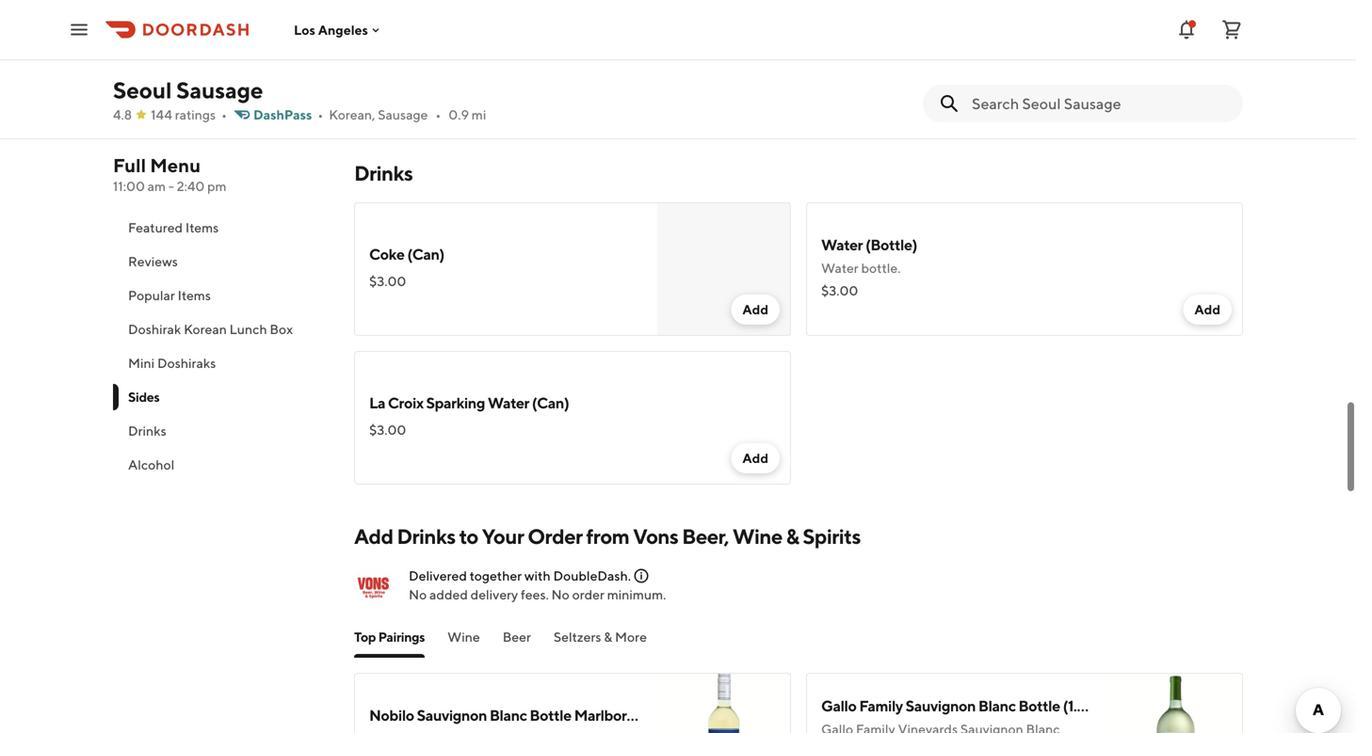 Task type: describe. For each thing, give the bounding box(es) containing it.
kimchi fried rice balls
[[369, 31, 520, 49]]

dashpass •
[[253, 107, 323, 122]]

2 vertical spatial water
[[488, 394, 529, 412]]

sides
[[128, 390, 159, 405]]

seltzers & more
[[554, 630, 647, 645]]

nobilo sauvignon blanc bottle marlborough new zealand, 2018 (750 ml)
[[369, 707, 849, 725]]

0 horizontal spatial blanc
[[490, 707, 527, 725]]

spirits
[[803, 525, 861, 549]]

2 • from the left
[[318, 107, 323, 122]]

doubledash.
[[553, 568, 631, 584]]

los angeles button
[[294, 22, 383, 37]]

l)
[[1089, 698, 1102, 715]]

$3.00 for la croix sparking water (can)
[[369, 422, 406, 438]]

new
[[664, 707, 695, 725]]

(1.5
[[1063, 698, 1086, 715]]

beer,
[[682, 525, 729, 549]]

order
[[572, 587, 605, 603]]

los
[[294, 22, 315, 37]]

$8.00
[[369, 59, 407, 74]]

1 vertical spatial water
[[821, 260, 859, 276]]

featured items
[[128, 220, 219, 235]]

mi
[[472, 107, 486, 122]]

gallo family sauvignon blanc bottle (1.5 l)
[[821, 698, 1102, 715]]

full menu 11:00 am - 2:40 pm
[[113, 154, 227, 194]]

2:40
[[177, 179, 205, 194]]

open menu image
[[68, 18, 90, 41]]

bottle.
[[861, 260, 901, 276]]

add button for water (bottle)
[[1184, 295, 1232, 325]]

0 vertical spatial wine
[[733, 525, 783, 549]]

coke (can)
[[369, 245, 445, 263]]

• for 144 ratings •
[[221, 107, 227, 122]]

fees.
[[521, 587, 549, 603]]

2018
[[757, 707, 790, 725]]

popular items
[[128, 288, 211, 303]]

reviews
[[128, 254, 178, 269]]

kimchi
[[369, 31, 416, 49]]

• for korean, sausage • 0.9 mi
[[436, 107, 441, 122]]

(750
[[793, 707, 825, 725]]

more
[[615, 630, 647, 645]]

nobilo
[[369, 707, 414, 725]]

fried
[[418, 31, 453, 49]]

delivery
[[471, 587, 518, 603]]

alcohol
[[128, 457, 175, 473]]

drinks inside drinks button
[[128, 423, 166, 439]]

-
[[168, 179, 174, 194]]

marlborough
[[574, 707, 661, 725]]

korean
[[184, 322, 227, 337]]

no added delivery fees. no order minimum.
[[409, 587, 666, 603]]

featured
[[128, 220, 183, 235]]

144
[[151, 107, 172, 122]]

mini
[[128, 356, 155, 371]]

popular
[[128, 288, 175, 303]]

la croix sparking water (can)
[[369, 394, 569, 412]]

0 vertical spatial &
[[786, 525, 799, 549]]

kimchi fried rice balls image
[[658, 0, 791, 122]]

box
[[270, 322, 293, 337]]

seltzers
[[554, 630, 601, 645]]

top
[[354, 630, 376, 645]]

featured items button
[[113, 211, 332, 245]]

gallo
[[821, 698, 857, 715]]

mini doshiraks button
[[113, 347, 332, 381]]

ratings
[[175, 107, 216, 122]]

add inside water (bottle) water bottle. $3.00 add
[[1195, 302, 1221, 317]]

top pairings
[[354, 630, 425, 645]]

drinks button
[[113, 414, 332, 448]]

beer button
[[503, 628, 531, 658]]

doshirak korean lunch box
[[128, 322, 293, 337]]

full
[[113, 154, 146, 177]]

beer
[[503, 630, 531, 645]]

your
[[482, 525, 524, 549]]

ml)
[[828, 707, 849, 725]]

pm
[[207, 179, 227, 194]]

coke
[[369, 245, 405, 263]]

family
[[859, 698, 903, 715]]

2 no from the left
[[552, 587, 570, 603]]

from
[[586, 525, 630, 549]]

0 horizontal spatial sauvignon
[[417, 707, 487, 725]]

0.9
[[449, 107, 469, 122]]

0 vertical spatial drinks
[[354, 161, 413, 186]]

pairings
[[378, 630, 425, 645]]

2 vertical spatial drinks
[[397, 525, 456, 549]]

Item Search search field
[[972, 93, 1228, 114]]

to
[[459, 525, 478, 549]]

mini doshiraks
[[128, 356, 216, 371]]

popular items button
[[113, 279, 332, 313]]

doshirak
[[128, 322, 181, 337]]

gallo family sauvignon blanc bottle (1.5 l) image
[[1110, 674, 1243, 734]]



Task type: locate. For each thing, give the bounding box(es) containing it.
delivered together with doubledash.
[[409, 568, 631, 584]]

order
[[528, 525, 583, 549]]

sausage for seoul
[[176, 77, 263, 104]]

water up bottle.
[[821, 236, 863, 254]]

am
[[148, 179, 166, 194]]

water left bottle.
[[821, 260, 859, 276]]

add drinks to your order from vons beer, wine & spirits
[[354, 525, 861, 549]]

items up korean
[[178, 288, 211, 303]]

korean, sausage • 0.9 mi
[[329, 107, 486, 122]]

1 no from the left
[[409, 587, 427, 603]]

0 vertical spatial items
[[185, 220, 219, 235]]

water (bottle) water bottle. $3.00 add
[[821, 236, 1221, 317]]

1 horizontal spatial wine
[[733, 525, 783, 549]]

0 horizontal spatial no
[[409, 587, 427, 603]]

wine right beer,
[[733, 525, 783, 549]]

korean,
[[329, 107, 375, 122]]

items up reviews button
[[185, 220, 219, 235]]

angeles
[[318, 22, 368, 37]]

blanc down beer button at the bottom
[[490, 707, 527, 725]]

1 horizontal spatial •
[[318, 107, 323, 122]]

1 vertical spatial wine
[[448, 630, 480, 645]]

add button for la croix sparking water (can)
[[731, 444, 780, 474]]

notification bell image
[[1176, 18, 1198, 41]]

sausage up ratings
[[176, 77, 263, 104]]

1 vertical spatial items
[[178, 288, 211, 303]]

1 horizontal spatial sausage
[[378, 107, 428, 122]]

0 vertical spatial water
[[821, 236, 863, 254]]

0 horizontal spatial •
[[221, 107, 227, 122]]

sauvignon right nobilo
[[417, 707, 487, 725]]

vons
[[633, 525, 679, 549]]

alcohol button
[[113, 448, 332, 482]]

•
[[221, 107, 227, 122], [318, 107, 323, 122], [436, 107, 441, 122]]

1 vertical spatial drinks
[[128, 423, 166, 439]]

delivered
[[409, 568, 467, 584]]

add inside 'button'
[[743, 451, 769, 466]]

sauvignon
[[906, 698, 976, 715], [417, 707, 487, 725]]

1 horizontal spatial no
[[552, 587, 570, 603]]

1 • from the left
[[221, 107, 227, 122]]

wine
[[733, 525, 783, 549], [448, 630, 480, 645]]

sparking
[[426, 394, 485, 412]]

lunch
[[230, 322, 267, 337]]

added
[[430, 587, 468, 603]]

items inside the popular items button
[[178, 288, 211, 303]]

los angeles
[[294, 22, 368, 37]]

• left 0.9
[[436, 107, 441, 122]]

drinks down korean, sausage • 0.9 mi
[[354, 161, 413, 186]]

doshirak korean lunch box button
[[113, 313, 332, 347]]

items
[[185, 220, 219, 235], [178, 288, 211, 303]]

0 vertical spatial sausage
[[176, 77, 263, 104]]

1 horizontal spatial blanc
[[979, 698, 1016, 715]]

zealand,
[[698, 707, 755, 725]]

balls
[[488, 31, 520, 49]]

& left spirits
[[786, 525, 799, 549]]

0 horizontal spatial &
[[604, 630, 613, 645]]

0 horizontal spatial wine
[[448, 630, 480, 645]]

seoul
[[113, 77, 172, 104]]

1 horizontal spatial sauvignon
[[906, 698, 976, 715]]

3 • from the left
[[436, 107, 441, 122]]

4.8
[[113, 107, 132, 122]]

0 horizontal spatial sausage
[[176, 77, 263, 104]]

items for popular items
[[178, 288, 211, 303]]

bottle left (1.5
[[1019, 698, 1060, 715]]

items inside featured items button
[[185, 220, 219, 235]]

144 ratings •
[[151, 107, 227, 122]]

& inside 'button'
[[604, 630, 613, 645]]

0 horizontal spatial (can)
[[407, 245, 445, 263]]

delivered together with doubledash. image
[[633, 568, 650, 585]]

doshiraks
[[157, 356, 216, 371]]

1 vertical spatial (can)
[[532, 394, 569, 412]]

rice
[[456, 31, 486, 49]]

dashpass
[[253, 107, 312, 122]]

0 items, open order cart image
[[1221, 18, 1243, 41]]

minimum.
[[607, 587, 666, 603]]

seltzers & more button
[[554, 628, 647, 658]]

no down "delivered"
[[409, 587, 427, 603]]

menu
[[150, 154, 201, 177]]

$3.00 for coke (can)
[[369, 274, 406, 289]]

1 horizontal spatial bottle
[[1019, 698, 1060, 715]]

$3.00
[[369, 274, 406, 289], [821, 283, 858, 299], [369, 422, 406, 438]]

blanc
[[979, 698, 1016, 715], [490, 707, 527, 725]]

items for featured items
[[185, 220, 219, 235]]

water right the "sparking"
[[488, 394, 529, 412]]

$3.00 inside water (bottle) water bottle. $3.00 add
[[821, 283, 858, 299]]

together
[[470, 568, 522, 584]]

& left more
[[604, 630, 613, 645]]

&
[[786, 525, 799, 549], [604, 630, 613, 645]]

1 horizontal spatial (can)
[[532, 394, 569, 412]]

1 vertical spatial sausage
[[378, 107, 428, 122]]

no right fees.
[[552, 587, 570, 603]]

nobilo sauvignon blanc bottle marlborough new zealand, 2018 (750 ml) image
[[658, 674, 791, 734]]

water
[[821, 236, 863, 254], [821, 260, 859, 276], [488, 394, 529, 412]]

add
[[743, 302, 769, 317], [1195, 302, 1221, 317], [743, 451, 769, 466], [354, 525, 393, 549]]

1 horizontal spatial &
[[786, 525, 799, 549]]

wine button
[[448, 628, 480, 658]]

(bottle)
[[866, 236, 918, 254]]

• left korean, on the left of page
[[318, 107, 323, 122]]

11:00
[[113, 179, 145, 194]]

0 vertical spatial (can)
[[407, 245, 445, 263]]

croix
[[388, 394, 424, 412]]

drinks up "delivered"
[[397, 525, 456, 549]]

sauvignon right family
[[906, 698, 976, 715]]

reviews button
[[113, 245, 332, 279]]

2 horizontal spatial •
[[436, 107, 441, 122]]

sausage
[[176, 77, 263, 104], [378, 107, 428, 122]]

blanc left (1.5
[[979, 698, 1016, 715]]

• right ratings
[[221, 107, 227, 122]]

sausage down $8.00
[[378, 107, 428, 122]]

la
[[369, 394, 385, 412]]

with
[[525, 568, 551, 584]]

wine down "added"
[[448, 630, 480, 645]]

bottle left marlborough
[[530, 707, 572, 725]]

drinks down sides
[[128, 423, 166, 439]]

0 horizontal spatial bottle
[[530, 707, 572, 725]]

icon image
[[354, 566, 394, 606]]

seoul sausage
[[113, 77, 263, 104]]

1 vertical spatial &
[[604, 630, 613, 645]]

sausage for korean,
[[378, 107, 428, 122]]



Task type: vqa. For each thing, say whether or not it's contained in the screenshot.
No added delivery fees. No order minimum. at the bottom
yes



